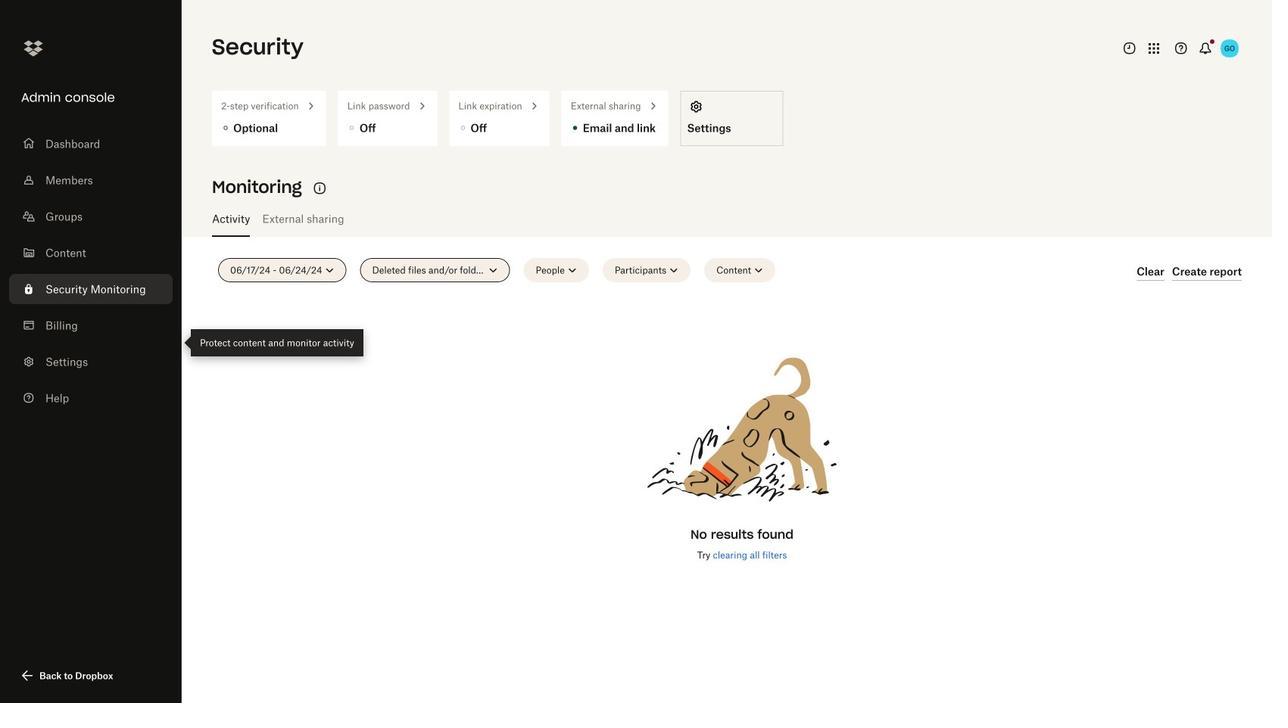 Task type: vqa. For each thing, say whether or not it's contained in the screenshot.
close image
no



Task type: describe. For each thing, give the bounding box(es) containing it.
global header element
[[182, 0, 1272, 91]]



Task type: locate. For each thing, give the bounding box(es) containing it.
tab list
[[206, 201, 1272, 237]]

list
[[9, 120, 173, 667]]

list item
[[9, 274, 173, 304]]



